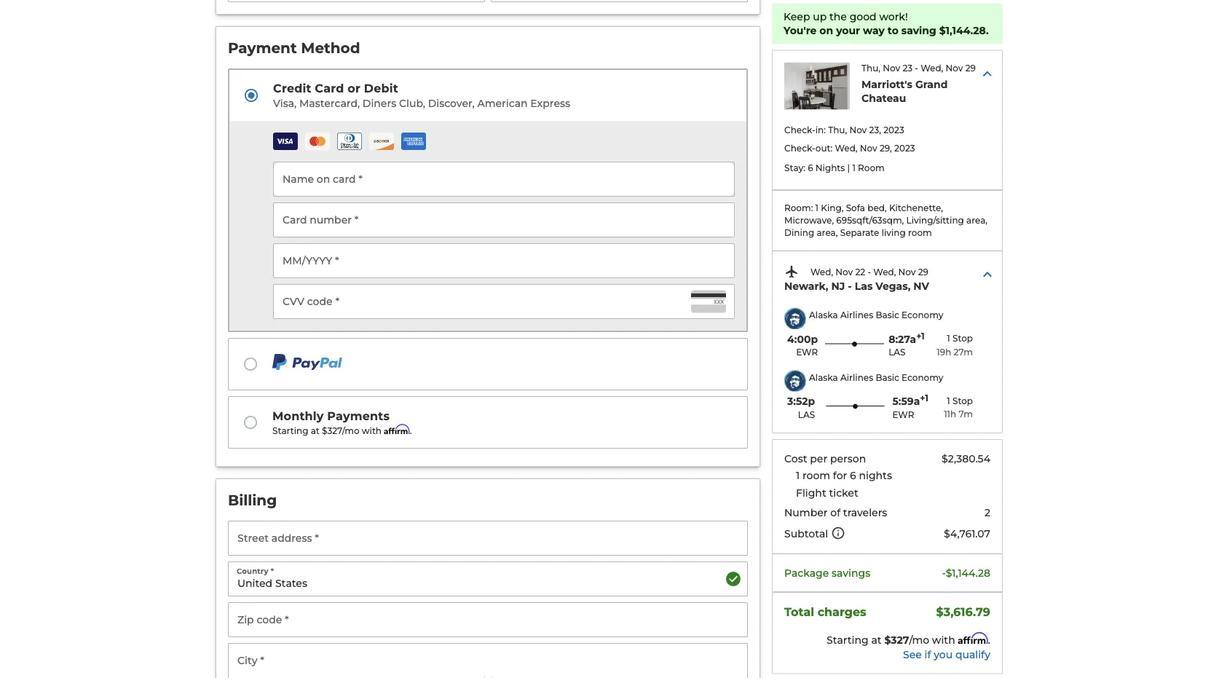 Task type: describe. For each thing, give the bounding box(es) containing it.
discover,
[[428, 97, 475, 110]]

newark,
[[785, 280, 829, 292]]

billing
[[228, 491, 277, 509]]

ticket
[[829, 487, 859, 499]]

subtotal
[[785, 528, 829, 540]]

nov up nj
[[836, 267, 853, 277]]

per
[[810, 452, 828, 465]]

23,
[[870, 125, 882, 135]]

29 for thu, nov 23 - wed, nov 29 marriott's grand chateau
[[966, 63, 976, 73]]

wed, up the newark,
[[811, 267, 834, 277]]

way
[[863, 24, 885, 37]]

to
[[888, 24, 899, 37]]

alaska for 3:52p
[[809, 372, 838, 383]]

22
[[856, 267, 866, 277]]

ewr inside 5:59a +1 ewr
[[893, 409, 915, 420]]

1 horizontal spatial area,
[[967, 215, 988, 226]]

4:00p
[[788, 333, 818, 345]]

+1 for 8:27a
[[917, 331, 925, 341]]

work!
[[880, 10, 908, 23]]

nov up grand
[[946, 63, 963, 73]]

thu, inside thu, nov 23 - wed, nov 29 marriott's grand chateau
[[862, 63, 881, 73]]

qualify
[[956, 648, 991, 661]]

695sqft/63sqm,
[[837, 215, 904, 226]]

Zip code * text field
[[228, 602, 748, 637]]

american express image image
[[401, 133, 428, 150]]

1 room  for 6 nights flight ticket
[[796, 469, 892, 499]]

economy for 5:59a
[[902, 372, 944, 383]]

1 stop 11h 7m
[[944, 395, 973, 420]]

credit card or debit visa, mastercard, diners club, discover, american express
[[273, 81, 570, 110]]

City text field
[[228, 643, 748, 678]]

at inside "monthly payments starting at $327 /mo with affirm ."
[[311, 426, 320, 436]]

savings
[[832, 567, 871, 579]]

check- for in:
[[785, 125, 816, 135]]

2023 for check-in: thu, nov 23, 2023
[[884, 125, 905, 135]]

$327 inside "monthly payments starting at $327 /mo with affirm ."
[[322, 426, 342, 436]]

-$1,144.28
[[942, 567, 991, 579]]

$4,761.07
[[944, 528, 991, 540]]

good
[[850, 10, 877, 23]]

nights
[[859, 469, 892, 482]]

CVV code * text field
[[273, 284, 735, 319]]

of
[[831, 507, 841, 519]]

your
[[836, 24, 860, 37]]

alaska for 4:00p
[[809, 310, 838, 321]]

up
[[813, 10, 827, 23]]

visa,
[[273, 97, 297, 110]]

7m
[[959, 409, 973, 420]]

starting inside "monthly payments starting at $327 /mo with affirm ."
[[272, 426, 309, 436]]

+1 for 5:59a
[[920, 393, 929, 403]]

MM/YYYY * telephone field
[[273, 243, 735, 278]]

grand
[[916, 78, 948, 90]]

room inside 1 room  for 6 nights flight ticket
[[803, 469, 831, 482]]

charges
[[818, 605, 867, 619]]

mastercard,
[[299, 97, 360, 110]]

- inside thu, nov 23 - wed, nov 29 marriott's grand chateau
[[915, 63, 919, 73]]

living/sitting
[[907, 215, 964, 226]]

airlineicon image for 3:52p
[[785, 370, 806, 391]]

5:59a
[[893, 395, 920, 407]]

stop for 8:27a
[[953, 333, 973, 344]]

person
[[830, 452, 866, 465]]

payment
[[228, 39, 297, 56]]

stay:
[[785, 162, 806, 173]]

express
[[531, 97, 570, 110]]

First name of guest checking into Room 1 text field
[[228, 0, 485, 2]]

stay: 6 nights | 1 room
[[785, 162, 885, 173]]

package savings
[[785, 567, 871, 579]]

the
[[830, 10, 847, 23]]

$2,380.54
[[942, 452, 991, 465]]

back of credit card image
[[691, 290, 726, 313]]

Card number * text field
[[273, 203, 735, 237]]

nov left 23
[[883, 63, 901, 73]]

19h
[[937, 347, 952, 357]]

bed,
[[868, 203, 887, 214]]

- right 22
[[868, 267, 871, 277]]

cost per person
[[785, 452, 866, 465]]

nights
[[816, 162, 845, 173]]

payments
[[327, 409, 390, 423]]

3:52p las
[[788, 395, 815, 420]]

nov left "29,"
[[860, 143, 878, 153]]

kitchenette,
[[889, 203, 943, 214]]

newark, nj - las vegas, nv
[[785, 280, 930, 292]]

1 for 1 stop 11h 7m
[[947, 395, 951, 406]]

- up $3,616.79
[[942, 567, 946, 579]]

nj
[[832, 280, 845, 292]]

out:
[[816, 143, 833, 153]]

nov up vegas,
[[899, 267, 916, 277]]

flights image
[[785, 264, 799, 279]]

package
[[785, 567, 829, 579]]

4:00p ewr
[[788, 333, 818, 358]]

for
[[833, 469, 848, 482]]

8:27a +1 las
[[889, 331, 925, 358]]

23
[[903, 63, 913, 73]]

country
[[237, 567, 269, 576]]

keep
[[784, 10, 810, 23]]

on
[[820, 24, 834, 37]]

you
[[934, 648, 953, 661]]

toggle tooltip image
[[831, 526, 846, 541]]

separate
[[840, 227, 880, 238]]

alaska airlines basic economy for 8:27a
[[809, 310, 944, 321]]

$3,616.79
[[937, 605, 991, 619]]

debit
[[364, 81, 398, 95]]

starting at $327 /mo with affirm . see if you qualify
[[827, 632, 991, 661]]

wed, inside thu, nov 23 - wed, nov 29 marriott's grand chateau
[[921, 63, 944, 73]]

visa card image image
[[273, 133, 299, 150]]

1 for 1 stop 19h 27m
[[947, 333, 951, 344]]

number
[[785, 507, 828, 519]]



Task type: vqa. For each thing, say whether or not it's contained in the screenshot.
$1,144.28.
yes



Task type: locate. For each thing, give the bounding box(es) containing it.
1 vertical spatial affirm
[[958, 632, 988, 645]]

0 horizontal spatial $327
[[322, 426, 342, 436]]

with down payments
[[362, 426, 382, 436]]

0 horizontal spatial area,
[[817, 227, 838, 238]]

- right nj
[[848, 280, 852, 292]]

8:27a
[[889, 333, 917, 345]]

3:52p
[[788, 395, 815, 407]]

basic for 8:27a
[[876, 310, 900, 321]]

king,
[[821, 203, 844, 214]]

1 inside 1 king, sofa bed, kitchenette, microwave, 695sqft/63sqm, living/sitting area, dining area, separate living room
[[816, 203, 819, 214]]

0 vertical spatial ewr
[[796, 347, 818, 358]]

1 vertical spatial basic
[[876, 372, 900, 383]]

1 vertical spatial 6
[[850, 469, 857, 482]]

Street address * text field
[[228, 521, 748, 556]]

+1
[[917, 331, 925, 341], [920, 393, 929, 403]]

Last name of guest checking into Room 1 text field
[[491, 0, 748, 2]]

1 vertical spatial airlines
[[841, 372, 874, 383]]

0 horizontal spatial 6
[[808, 162, 813, 173]]

with inside "monthly payments starting at $327 /mo with affirm ."
[[362, 426, 382, 436]]

0 vertical spatial las
[[889, 347, 906, 358]]

1 check- from the top
[[785, 125, 816, 135]]

$327 up see if you qualify link at the right bottom of the page
[[885, 634, 910, 646]]

room down per on the bottom
[[803, 469, 831, 482]]

0 vertical spatial /mo
[[342, 426, 360, 436]]

in:
[[816, 125, 826, 135]]

thu, nov 23 - wed, nov 29 marriott's grand chateau
[[862, 63, 976, 105]]

at inside starting at $327 /mo with affirm . see if you qualify
[[872, 634, 882, 646]]

mastercard image image
[[305, 133, 331, 150]]

0 vertical spatial thu,
[[862, 63, 881, 73]]

monthly payments starting at $327 /mo with affirm .
[[272, 409, 412, 436]]

0 vertical spatial 6
[[808, 162, 813, 173]]

+1 left 1 stop 19h 27m
[[917, 331, 925, 341]]

29 for wed, nov 22 - wed, nov 29
[[918, 267, 929, 277]]

las inside 8:27a +1 las
[[889, 347, 906, 358]]

alaska airlines basic economy for 5:59a
[[809, 372, 944, 383]]

2 basic from the top
[[876, 372, 900, 383]]

monthly
[[272, 409, 324, 423]]

wed, nov 22 - wed, nov 29
[[811, 267, 929, 277]]

total charges
[[785, 605, 867, 619]]

affirm
[[384, 424, 410, 435], [958, 632, 988, 645]]

6
[[808, 162, 813, 173], [850, 469, 857, 482]]

keep up the good work! you're on your way to saving $1,144.28.
[[784, 10, 989, 37]]

number of travelers
[[785, 507, 888, 519]]

basic up 8:27a at the right of the page
[[876, 310, 900, 321]]

1 vertical spatial las
[[798, 409, 815, 420]]

$327 inside starting at $327 /mo with affirm . see if you qualify
[[885, 634, 910, 646]]

alaska up 4:00p
[[809, 310, 838, 321]]

check-
[[785, 125, 816, 135], [785, 143, 816, 153]]

2 alaska from the top
[[809, 372, 838, 383]]

1 vertical spatial 2023
[[895, 143, 916, 153]]

1 up 19h
[[947, 333, 951, 344]]

0 vertical spatial airlines
[[841, 310, 874, 321]]

basic for 5:59a
[[876, 372, 900, 383]]

1 basic from the top
[[876, 310, 900, 321]]

ewr down 5:59a
[[893, 409, 915, 420]]

0 vertical spatial area,
[[967, 215, 988, 226]]

0 vertical spatial stop
[[953, 333, 973, 344]]

1 horizontal spatial $327
[[885, 634, 910, 646]]

1 vertical spatial 29
[[918, 267, 929, 277]]

2 stop from the top
[[953, 395, 973, 406]]

1 vertical spatial thu,
[[828, 125, 847, 135]]

chateau
[[862, 92, 907, 105]]

select success image
[[725, 570, 742, 588]]

card
[[315, 81, 344, 95]]

1 vertical spatial $327
[[885, 634, 910, 646]]

|
[[848, 162, 850, 173]]

flight
[[796, 487, 827, 499]]

room down "living/sitting" at the right of the page
[[909, 227, 932, 238]]

1 vertical spatial room
[[803, 469, 831, 482]]

0 vertical spatial starting
[[272, 426, 309, 436]]

0 horizontal spatial affirm
[[384, 424, 410, 435]]

travelers
[[844, 507, 888, 519]]

1 vertical spatial at
[[872, 634, 882, 646]]

2 alaska airlines basic economy from the top
[[809, 372, 944, 383]]

dining
[[785, 227, 815, 238]]

las
[[855, 280, 873, 292]]

0 vertical spatial alaska airlines basic economy
[[809, 310, 944, 321]]

credit
[[273, 81, 312, 95]]

2 airlineicon image from the top
[[785, 370, 806, 391]]

pay by paypal image
[[272, 354, 342, 372]]

1 airlines from the top
[[841, 310, 874, 321]]

affirm inside starting at $327 /mo with affirm . see if you qualify
[[958, 632, 988, 645]]

1 vertical spatial /mo
[[910, 634, 930, 646]]

1 alaska airlines basic economy from the top
[[809, 310, 944, 321]]

at up see if you qualify link at the right bottom of the page
[[872, 634, 882, 646]]

total
[[785, 605, 815, 619]]

1 vertical spatial area,
[[817, 227, 838, 238]]

0 vertical spatial basic
[[876, 310, 900, 321]]

1 horizontal spatial room
[[909, 227, 932, 238]]

affirm inside "monthly payments starting at $327 /mo with affirm ."
[[384, 424, 410, 435]]

airlineicon image for 4:00p
[[785, 308, 806, 329]]

*
[[271, 567, 274, 576]]

1 horizontal spatial with
[[932, 634, 956, 646]]

$327
[[322, 426, 342, 436], [885, 634, 910, 646]]

alaska up 3:52p
[[809, 372, 838, 383]]

2
[[985, 507, 991, 519]]

discover image image
[[369, 133, 396, 150]]

0 vertical spatial 29
[[966, 63, 976, 73]]

1 economy from the top
[[902, 310, 944, 321]]

room inside 1 king, sofa bed, kitchenette, microwave, 695sqft/63sqm, living/sitting area, dining area, separate living room
[[909, 227, 932, 238]]

nov left 23,
[[850, 125, 867, 135]]

country *
[[237, 567, 274, 576]]

wed, up vegas,
[[874, 267, 896, 277]]

0 vertical spatial with
[[362, 426, 382, 436]]

airlineicon image
[[785, 308, 806, 329], [785, 370, 806, 391]]

economy down nv
[[902, 310, 944, 321]]

$1,144.28.
[[940, 24, 989, 37]]

with
[[362, 426, 382, 436], [932, 634, 956, 646]]

alaska airlines basic economy down las
[[809, 310, 944, 321]]

check-out: wed, nov 29, 2023
[[785, 143, 916, 153]]

1 vertical spatial stop
[[953, 395, 973, 406]]

1 horizontal spatial /mo
[[910, 634, 930, 646]]

0 horizontal spatial las
[[798, 409, 815, 420]]

nv
[[914, 280, 930, 292]]

1 vertical spatial ewr
[[893, 409, 915, 420]]

area, down microwave,
[[817, 227, 838, 238]]

2 check- from the top
[[785, 143, 816, 153]]

cost
[[785, 452, 808, 465]]

see if you qualify link
[[773, 647, 991, 662]]

at
[[311, 426, 320, 436], [872, 634, 882, 646]]

2023
[[884, 125, 905, 135], [895, 143, 916, 153]]

29 up nv
[[918, 267, 929, 277]]

wed, down check-in: thu, nov 23, 2023
[[835, 143, 858, 153]]

/mo inside starting at $327 /mo with affirm . see if you qualify
[[910, 634, 930, 646]]

room
[[858, 162, 885, 173]]

+1 inside 5:59a +1 ewr
[[920, 393, 929, 403]]

1 horizontal spatial affirm
[[958, 632, 988, 645]]

1 vertical spatial airlineicon image
[[785, 370, 806, 391]]

or
[[348, 81, 361, 95]]

0 horizontal spatial thu,
[[828, 125, 847, 135]]

affirm up qualify
[[958, 632, 988, 645]]

11h
[[944, 409, 957, 420]]

alaska airlines basic economy up 5:59a
[[809, 372, 944, 383]]

starting
[[272, 426, 309, 436], [827, 634, 869, 646]]

0 vertical spatial $327
[[322, 426, 342, 436]]

/mo up see
[[910, 634, 930, 646]]

2023 for check-out: wed, nov 29, 2023
[[895, 143, 916, 153]]

1 horizontal spatial ewr
[[893, 409, 915, 420]]

microwave,
[[785, 215, 834, 226]]

stop up '7m'
[[953, 395, 973, 406]]

$327 down payments
[[322, 426, 342, 436]]

1 horizontal spatial starting
[[827, 634, 869, 646]]

ewr down 4:00p
[[796, 347, 818, 358]]

method
[[301, 39, 360, 56]]

6 right for
[[850, 469, 857, 482]]

/mo down payments
[[342, 426, 360, 436]]

starting inside starting at $327 /mo with affirm . see if you qualify
[[827, 634, 869, 646]]

0 vertical spatial .
[[410, 426, 412, 436]]

thu, up marriott's
[[862, 63, 881, 73]]

0 vertical spatial affirm
[[384, 424, 410, 435]]

. inside starting at $327 /mo with affirm . see if you qualify
[[988, 634, 991, 646]]

0 vertical spatial room
[[909, 227, 932, 238]]

stop inside 1 stop 11h 7m
[[953, 395, 973, 406]]

2023 right "29,"
[[895, 143, 916, 153]]

0 vertical spatial airlineicon image
[[785, 308, 806, 329]]

airlines
[[841, 310, 874, 321], [841, 372, 874, 383]]

starting down monthly
[[272, 426, 309, 436]]

las down 3:52p
[[798, 409, 815, 420]]

29 down the $1,144.28. on the top of the page
[[966, 63, 976, 73]]

ewr inside 4:00p ewr
[[796, 347, 818, 358]]

vegas,
[[876, 280, 911, 292]]

5:59a +1 ewr
[[893, 393, 929, 420]]

1 horizontal spatial las
[[889, 347, 906, 358]]

airlines for 5:59a
[[841, 372, 874, 383]]

1 horizontal spatial thu,
[[862, 63, 881, 73]]

0 vertical spatial at
[[311, 426, 320, 436]]

1 horizontal spatial 6
[[850, 469, 857, 482]]

1 right the "|"
[[853, 162, 856, 173]]

1 up 11h
[[947, 395, 951, 406]]

1 up microwave,
[[816, 203, 819, 214]]

. inside "monthly payments starting at $327 /mo with affirm ."
[[410, 426, 412, 436]]

living
[[882, 227, 906, 238]]

2 airlines from the top
[[841, 372, 874, 383]]

las down 8:27a at the right of the page
[[889, 347, 906, 358]]

29,
[[880, 143, 892, 153]]

1 down cost
[[796, 469, 800, 482]]

27m
[[954, 347, 973, 357]]

Name on card * text field
[[273, 162, 735, 197]]

las
[[889, 347, 906, 358], [798, 409, 815, 420]]

1 stop 19h 27m
[[937, 333, 973, 357]]

1 vertical spatial .
[[988, 634, 991, 646]]

0 vertical spatial alaska
[[809, 310, 838, 321]]

1 alaska from the top
[[809, 310, 838, 321]]

diners image image
[[337, 133, 364, 150]]

1 inside 1 room  for 6 nights flight ticket
[[796, 469, 800, 482]]

wed, up grand
[[921, 63, 944, 73]]

0 vertical spatial 2023
[[884, 125, 905, 135]]

payment method
[[228, 39, 360, 56]]

0 vertical spatial economy
[[902, 310, 944, 321]]

0 horizontal spatial 29
[[918, 267, 929, 277]]

stop inside 1 stop 19h 27m
[[953, 333, 973, 344]]

1 inside 1 stop 11h 7m
[[947, 395, 951, 406]]

2023 right 23,
[[884, 125, 905, 135]]

0 vertical spatial check-
[[785, 125, 816, 135]]

29 inside thu, nov 23 - wed, nov 29 marriott's grand chateau
[[966, 63, 976, 73]]

1 vertical spatial alaska airlines basic economy
[[809, 372, 944, 383]]

2 economy from the top
[[902, 372, 944, 383]]

basic
[[876, 310, 900, 321], [876, 372, 900, 383]]

0 horizontal spatial .
[[410, 426, 412, 436]]

6 right stay:
[[808, 162, 813, 173]]

with inside starting at $327 /mo with affirm . see if you qualify
[[932, 634, 956, 646]]

check-in: thu, nov 23, 2023
[[785, 125, 905, 135]]

check- for out:
[[785, 143, 816, 153]]

stop up "27m"
[[953, 333, 973, 344]]

1 for 1 room  for 6 nights flight ticket
[[796, 469, 800, 482]]

saving
[[902, 24, 937, 37]]

wed,
[[921, 63, 944, 73], [835, 143, 858, 153], [811, 267, 834, 277], [874, 267, 896, 277]]

0 horizontal spatial at
[[311, 426, 320, 436]]

if
[[925, 648, 931, 661]]

+1 inside 8:27a +1 las
[[917, 331, 925, 341]]

airlineicon image up 4:00p
[[785, 308, 806, 329]]

las inside 3:52p las
[[798, 409, 815, 420]]

.
[[410, 426, 412, 436], [988, 634, 991, 646]]

starting down charges
[[827, 634, 869, 646]]

ewr
[[796, 347, 818, 358], [893, 409, 915, 420]]

hotel image image
[[785, 62, 850, 109]]

1 vertical spatial check-
[[785, 143, 816, 153]]

29
[[966, 63, 976, 73], [918, 267, 929, 277]]

1 inside 1 stop 19h 27m
[[947, 333, 951, 344]]

1 vertical spatial alaska
[[809, 372, 838, 383]]

diners
[[363, 97, 396, 110]]

alaska
[[809, 310, 838, 321], [809, 372, 838, 383]]

basic up 5:59a
[[876, 372, 900, 383]]

sofa
[[846, 203, 865, 214]]

affirm down payments
[[384, 424, 410, 435]]

6 inside 1 room  for 6 nights flight ticket
[[850, 469, 857, 482]]

1 horizontal spatial 29
[[966, 63, 976, 73]]

1 vertical spatial starting
[[827, 634, 869, 646]]

1 airlineicon image from the top
[[785, 308, 806, 329]]

at down monthly
[[311, 426, 320, 436]]

economy up 5:59a
[[902, 372, 944, 383]]

0 horizontal spatial with
[[362, 426, 382, 436]]

1 vertical spatial with
[[932, 634, 956, 646]]

1 king, sofa bed, kitchenette, microwave, 695sqft/63sqm, living/sitting area, dining area, separate living room
[[785, 203, 988, 238]]

- right 23
[[915, 63, 919, 73]]

0 horizontal spatial /mo
[[342, 426, 360, 436]]

area, right "living/sitting" at the right of the page
[[967, 215, 988, 226]]

1 for 1 king, sofa bed, kitchenette, microwave, 695sqft/63sqm, living/sitting area, dining area, separate living room
[[816, 203, 819, 214]]

1 horizontal spatial at
[[872, 634, 882, 646]]

airlineicon image up 3:52p
[[785, 370, 806, 391]]

economy
[[902, 310, 944, 321], [902, 372, 944, 383]]

see
[[903, 648, 922, 661]]

with up you at bottom right
[[932, 634, 956, 646]]

thu,
[[862, 63, 881, 73], [828, 125, 847, 135]]

0 horizontal spatial starting
[[272, 426, 309, 436]]

1 vertical spatial +1
[[920, 393, 929, 403]]

economy for 8:27a
[[902, 310, 944, 321]]

1 vertical spatial economy
[[902, 372, 944, 383]]

$1,144.28
[[946, 567, 991, 579]]

stop for 5:59a
[[953, 395, 973, 406]]

airlines for 8:27a
[[841, 310, 874, 321]]

1 stop from the top
[[953, 333, 973, 344]]

0 vertical spatial +1
[[917, 331, 925, 341]]

room:
[[785, 203, 816, 214]]

0 horizontal spatial ewr
[[796, 347, 818, 358]]

/mo
[[342, 426, 360, 436], [910, 634, 930, 646]]

/mo inside "monthly payments starting at $327 /mo with affirm ."
[[342, 426, 360, 436]]

1 horizontal spatial .
[[988, 634, 991, 646]]

0 horizontal spatial room
[[803, 469, 831, 482]]

+1 left 1 stop 11h 7m
[[920, 393, 929, 403]]

thu, right in:
[[828, 125, 847, 135]]



